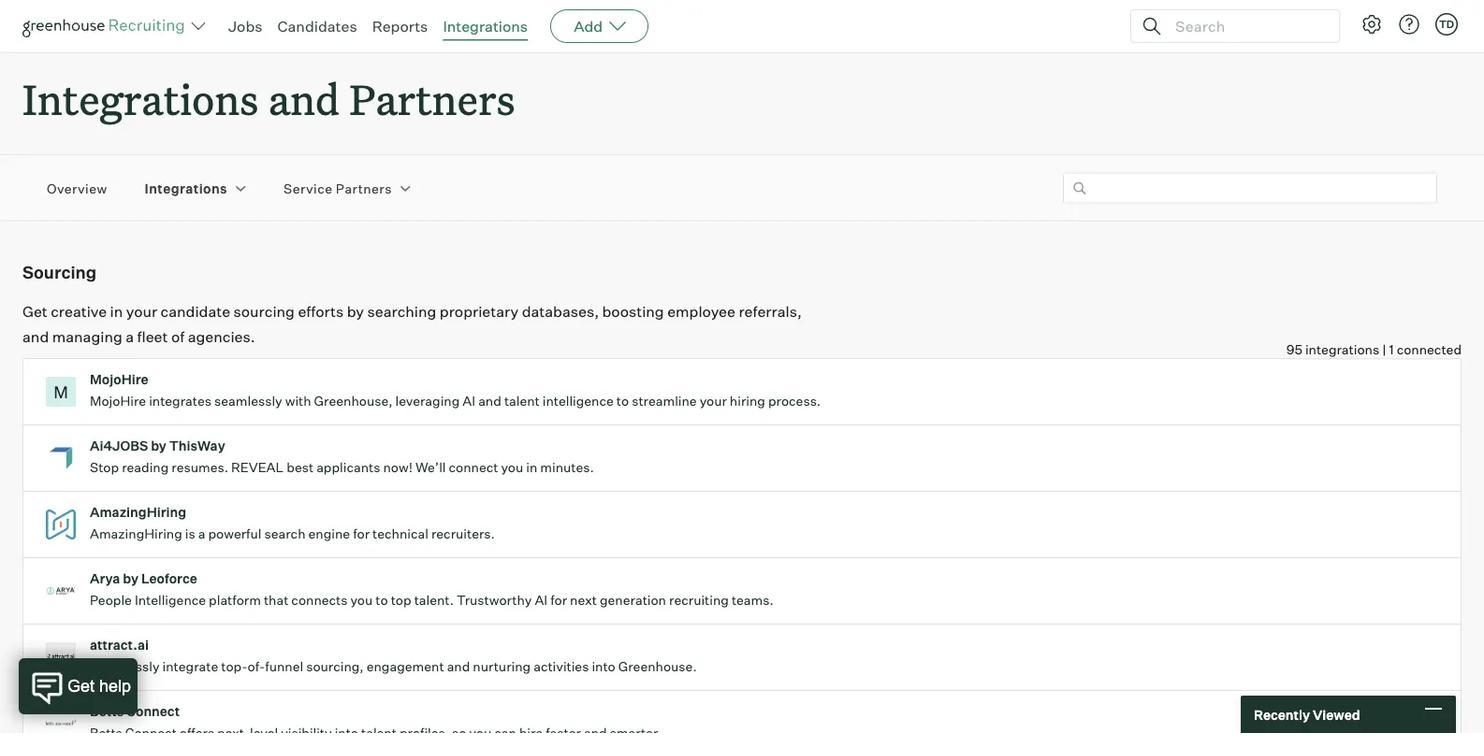 Task type: vqa. For each thing, say whether or not it's contained in the screenshot.
connects
yes



Task type: locate. For each thing, give the bounding box(es) containing it.
and left nurturing
[[447, 659, 470, 676]]

for
[[353, 526, 370, 543], [551, 593, 567, 609]]

connect
[[449, 460, 498, 476]]

0 vertical spatial amazinghiring
[[90, 505, 186, 521]]

searching
[[367, 302, 437, 321]]

0 vertical spatial by
[[347, 302, 364, 321]]

a left fleet
[[126, 327, 134, 346]]

partners
[[349, 71, 515, 126], [336, 180, 392, 197]]

amazinghiring down the reading
[[90, 505, 186, 521]]

2 horizontal spatial by
[[347, 302, 364, 321]]

2 vertical spatial by
[[123, 571, 139, 588]]

a inside amazinghiring amazinghiring is a powerful search engine for technical recruiters.
[[198, 526, 205, 543]]

greenhouse recruiting image
[[22, 15, 191, 37]]

betts
[[90, 704, 124, 721]]

in right creative
[[110, 302, 123, 321]]

boosting
[[602, 302, 664, 321]]

to
[[617, 393, 629, 410], [376, 593, 388, 609]]

for left next
[[551, 593, 567, 609]]

platform
[[209, 593, 261, 609]]

1 vertical spatial amazinghiring
[[90, 526, 182, 543]]

efforts
[[298, 302, 344, 321]]

add
[[574, 17, 603, 36]]

ai left next
[[535, 593, 548, 609]]

2 vertical spatial integrations
[[145, 180, 228, 197]]

0 horizontal spatial in
[[110, 302, 123, 321]]

0 horizontal spatial ai
[[463, 393, 476, 410]]

0 vertical spatial ai
[[463, 393, 476, 410]]

m
[[54, 382, 68, 403]]

1 vertical spatial integrations
[[22, 71, 259, 126]]

0 vertical spatial your
[[126, 302, 157, 321]]

in left "minutes."
[[526, 460, 538, 476]]

1 vertical spatial to
[[376, 593, 388, 609]]

activities
[[534, 659, 589, 676]]

ai right "leveraging" on the left of page
[[463, 393, 476, 410]]

amazinghiring
[[90, 505, 186, 521], [90, 526, 182, 543]]

connects
[[291, 593, 348, 609]]

0 vertical spatial integrations link
[[443, 17, 528, 36]]

ai inside the mojohire mojohire integrates seamlessly with greenhouse, leveraging ai and talent intelligence to streamline your hiring process.
[[463, 393, 476, 410]]

1 horizontal spatial for
[[551, 593, 567, 609]]

top
[[391, 593, 412, 609]]

sourcing
[[22, 262, 97, 283]]

0 horizontal spatial integrations link
[[145, 179, 228, 197]]

intelligence
[[135, 593, 206, 609]]

service partners link
[[284, 179, 392, 197]]

your left hiring at the bottom of the page
[[700, 393, 727, 410]]

1 vertical spatial by
[[151, 438, 166, 455]]

integrations and partners
[[22, 71, 515, 126]]

integrates
[[149, 393, 212, 410]]

that
[[264, 593, 289, 609]]

service
[[284, 180, 333, 197]]

to inside arya by leoforce people intelligence platform that connects you to top talent. trustworthy ai for next generation recruiting teams.
[[376, 593, 388, 609]]

|
[[1383, 342, 1387, 358]]

for inside amazinghiring amazinghiring is a powerful search engine for technical recruiters.
[[353, 526, 370, 543]]

1 horizontal spatial by
[[151, 438, 166, 455]]

0 vertical spatial a
[[126, 327, 134, 346]]

0 vertical spatial in
[[110, 302, 123, 321]]

greenhouse,
[[314, 393, 393, 410]]

1
[[1390, 342, 1395, 358]]

1 vertical spatial for
[[551, 593, 567, 609]]

you left top
[[351, 593, 373, 609]]

by up the reading
[[151, 438, 166, 455]]

candidates
[[278, 17, 357, 36]]

1 vertical spatial your
[[700, 393, 727, 410]]

of-
[[248, 659, 265, 676]]

1 horizontal spatial to
[[617, 393, 629, 410]]

1 vertical spatial in
[[526, 460, 538, 476]]

you right connect
[[501, 460, 524, 476]]

0 horizontal spatial to
[[376, 593, 388, 609]]

to left streamline
[[617, 393, 629, 410]]

people
[[90, 593, 132, 609]]

1 amazinghiring from the top
[[90, 505, 186, 521]]

partners down the reports link
[[349, 71, 515, 126]]

recruiters.
[[431, 526, 495, 543]]

1 horizontal spatial you
[[501, 460, 524, 476]]

by inside ai4jobs by thisway stop reading resumes. reveal best applicants now! we'll connect you in minutes.
[[151, 438, 166, 455]]

0 vertical spatial integrations
[[443, 17, 528, 36]]

1 vertical spatial a
[[198, 526, 205, 543]]

you inside ai4jobs by thisway stop reading resumes. reveal best applicants now! we'll connect you in minutes.
[[501, 460, 524, 476]]

Search text field
[[1171, 13, 1323, 40]]

0 vertical spatial you
[[501, 460, 524, 476]]

1 vertical spatial mojohire
[[90, 393, 146, 410]]

your up fleet
[[126, 302, 157, 321]]

and left talent
[[479, 393, 502, 410]]

your inside get creative in your candidate sourcing efforts by searching proprietary databases, boosting employee referrals, and managing a fleet of agencies.
[[126, 302, 157, 321]]

by right arya
[[123, 571, 139, 588]]

0 horizontal spatial by
[[123, 571, 139, 588]]

mojohire up ai4jobs
[[90, 393, 146, 410]]

add button
[[551, 9, 649, 43]]

with
[[285, 393, 311, 410]]

0 horizontal spatial you
[[351, 593, 373, 609]]

0 horizontal spatial your
[[126, 302, 157, 321]]

partners right service
[[336, 180, 392, 197]]

1 vertical spatial partners
[[336, 180, 392, 197]]

greenhouse.
[[619, 659, 697, 676]]

and down get
[[22, 327, 49, 346]]

1 horizontal spatial in
[[526, 460, 538, 476]]

in inside get creative in your candidate sourcing efforts by searching proprietary databases, boosting employee referrals, and managing a fleet of agencies.
[[110, 302, 123, 321]]

None text field
[[1063, 173, 1438, 204]]

1 horizontal spatial integrations link
[[443, 17, 528, 36]]

by inside arya by leoforce people intelligence platform that connects you to top talent. trustworthy ai for next generation recruiting teams.
[[123, 571, 139, 588]]

0 vertical spatial partners
[[349, 71, 515, 126]]

1 horizontal spatial your
[[700, 393, 727, 410]]

1 vertical spatial ai
[[535, 593, 548, 609]]

fleet
[[137, 327, 168, 346]]

0 horizontal spatial for
[[353, 526, 370, 543]]

integrations for the bottom integrations link
[[145, 180, 228, 197]]

powerful
[[208, 526, 262, 543]]

amazinghiring left is on the left bottom of the page
[[90, 526, 182, 543]]

integrations for integrations and partners
[[22, 71, 259, 126]]

ai
[[463, 393, 476, 410], [535, 593, 548, 609]]

a right is on the left bottom of the page
[[198, 526, 205, 543]]

your inside the mojohire mojohire integrates seamlessly with greenhouse, leveraging ai and talent intelligence to streamline your hiring process.
[[700, 393, 727, 410]]

best
[[287, 460, 314, 476]]

configure image
[[1361, 13, 1384, 36]]

overview
[[47, 180, 107, 197]]

by right efforts
[[347, 302, 364, 321]]

to left top
[[376, 593, 388, 609]]

and inside get creative in your candidate sourcing efforts by searching proprietary databases, boosting employee referrals, and managing a fleet of agencies.
[[22, 327, 49, 346]]

thisway
[[169, 438, 225, 455]]

for right 'engine'
[[353, 526, 370, 543]]

mojohire down "managing"
[[90, 372, 149, 388]]

partners inside 'link'
[[336, 180, 392, 197]]

seamlessly
[[90, 659, 160, 676]]

recently viewed
[[1254, 707, 1361, 723]]

candidates link
[[278, 17, 357, 36]]

leoforce
[[141, 571, 197, 588]]

1 vertical spatial you
[[351, 593, 373, 609]]

integrations link
[[443, 17, 528, 36], [145, 179, 228, 197]]

minutes.
[[540, 460, 594, 476]]

reports
[[372, 17, 428, 36]]

connected
[[1397, 342, 1462, 358]]

reading
[[122, 460, 169, 476]]

0 vertical spatial for
[[353, 526, 370, 543]]

95 integrations | 1 connected
[[1287, 342, 1462, 358]]

we'll
[[416, 460, 446, 476]]

1 horizontal spatial ai
[[535, 593, 548, 609]]

0 horizontal spatial a
[[126, 327, 134, 346]]

your
[[126, 302, 157, 321], [700, 393, 727, 410]]

0 vertical spatial mojohire
[[90, 372, 149, 388]]

0 vertical spatial to
[[617, 393, 629, 410]]

1 horizontal spatial a
[[198, 526, 205, 543]]



Task type: describe. For each thing, give the bounding box(es) containing it.
td button
[[1436, 13, 1459, 36]]

into
[[592, 659, 616, 676]]

service partners
[[284, 180, 392, 197]]

in inside ai4jobs by thisway stop reading resumes. reveal best applicants now! we'll connect you in minutes.
[[526, 460, 538, 476]]

leveraging
[[396, 393, 460, 410]]

get creative in your candidate sourcing efforts by searching proprietary databases, boosting employee referrals, and managing a fleet of agencies.
[[22, 302, 802, 346]]

employee
[[668, 302, 736, 321]]

by for thisway
[[151, 438, 166, 455]]

attract.ai seamlessly integrate top-of-funnel sourcing, engagement and nurturing activities into greenhouse.
[[90, 638, 697, 676]]

integrate
[[162, 659, 218, 676]]

teams.
[[732, 593, 774, 609]]

reveal
[[231, 460, 284, 476]]

nurturing
[[473, 659, 531, 676]]

1 vertical spatial integrations link
[[145, 179, 228, 197]]

hiring
[[730, 393, 766, 410]]

connect
[[126, 704, 180, 721]]

2 mojohire from the top
[[90, 393, 146, 410]]

td button
[[1432, 9, 1462, 39]]

next
[[570, 593, 597, 609]]

for inside arya by leoforce people intelligence platform that connects you to top talent. trustworthy ai for next generation recruiting teams.
[[551, 593, 567, 609]]

2 amazinghiring from the top
[[90, 526, 182, 543]]

stop
[[90, 460, 119, 476]]

betts connect
[[90, 704, 180, 721]]

databases,
[[522, 302, 599, 321]]

now!
[[383, 460, 413, 476]]

agencies.
[[188, 327, 255, 346]]

proprietary
[[440, 302, 519, 321]]

managing
[[52, 327, 122, 346]]

of
[[171, 327, 185, 346]]

jobs
[[228, 17, 263, 36]]

funnel
[[265, 659, 303, 676]]

jobs link
[[228, 17, 263, 36]]

integrations
[[1306, 342, 1380, 358]]

referrals,
[[739, 302, 802, 321]]

amazinghiring amazinghiring is a powerful search engine for technical recruiters.
[[90, 505, 495, 543]]

betts connect link
[[23, 692, 1461, 734]]

process.
[[769, 393, 821, 410]]

you inside arya by leoforce people intelligence platform that connects you to top talent. trustworthy ai for next generation recruiting teams.
[[351, 593, 373, 609]]

and inside the mojohire mojohire integrates seamlessly with greenhouse, leveraging ai and talent intelligence to streamline your hiring process.
[[479, 393, 502, 410]]

sourcing
[[234, 302, 295, 321]]

top-
[[221, 659, 248, 676]]

streamline
[[632, 393, 697, 410]]

ai inside arya by leoforce people intelligence platform that connects you to top talent. trustworthy ai for next generation recruiting teams.
[[535, 593, 548, 609]]

engine
[[309, 526, 350, 543]]

recently
[[1254, 707, 1311, 723]]

by inside get creative in your candidate sourcing efforts by searching proprietary databases, boosting employee referrals, and managing a fleet of agencies.
[[347, 302, 364, 321]]

ai4jobs
[[90, 438, 148, 455]]

attract.ai
[[90, 638, 149, 654]]

a inside get creative in your candidate sourcing efforts by searching proprietary databases, boosting employee referrals, and managing a fleet of agencies.
[[126, 327, 134, 346]]

resumes.
[[172, 460, 228, 476]]

engagement
[[367, 659, 444, 676]]

mojohire mojohire integrates seamlessly with greenhouse, leveraging ai and talent intelligence to streamline your hiring process.
[[90, 372, 821, 410]]

arya by leoforce people intelligence platform that connects you to top talent. trustworthy ai for next generation recruiting teams.
[[90, 571, 774, 609]]

and inside attract.ai seamlessly integrate top-of-funnel sourcing, engagement and nurturing activities into greenhouse.
[[447, 659, 470, 676]]

to inside the mojohire mojohire integrates seamlessly with greenhouse, leveraging ai and talent intelligence to streamline your hiring process.
[[617, 393, 629, 410]]

ai4jobs by thisway stop reading resumes. reveal best applicants now! we'll connect you in minutes.
[[90, 438, 594, 476]]

candidate
[[161, 302, 230, 321]]

talent.
[[414, 593, 454, 609]]

technical
[[373, 526, 429, 543]]

applicants
[[317, 460, 380, 476]]

get
[[22, 302, 48, 321]]

is
[[185, 526, 195, 543]]

viewed
[[1313, 707, 1361, 723]]

creative
[[51, 302, 107, 321]]

generation
[[600, 593, 667, 609]]

by for leoforce
[[123, 571, 139, 588]]

1 mojohire from the top
[[90, 372, 149, 388]]

td
[[1440, 18, 1455, 30]]

95
[[1287, 342, 1303, 358]]

intelligence
[[543, 393, 614, 410]]

integrations for the right integrations link
[[443, 17, 528, 36]]

seamlessly
[[214, 393, 282, 410]]

trustworthy
[[457, 593, 532, 609]]

overview link
[[47, 179, 107, 197]]

talent
[[504, 393, 540, 410]]

recruiting
[[669, 593, 729, 609]]

arya
[[90, 571, 120, 588]]

sourcing,
[[306, 659, 364, 676]]

search
[[264, 526, 306, 543]]

and down candidates link
[[268, 71, 340, 126]]



